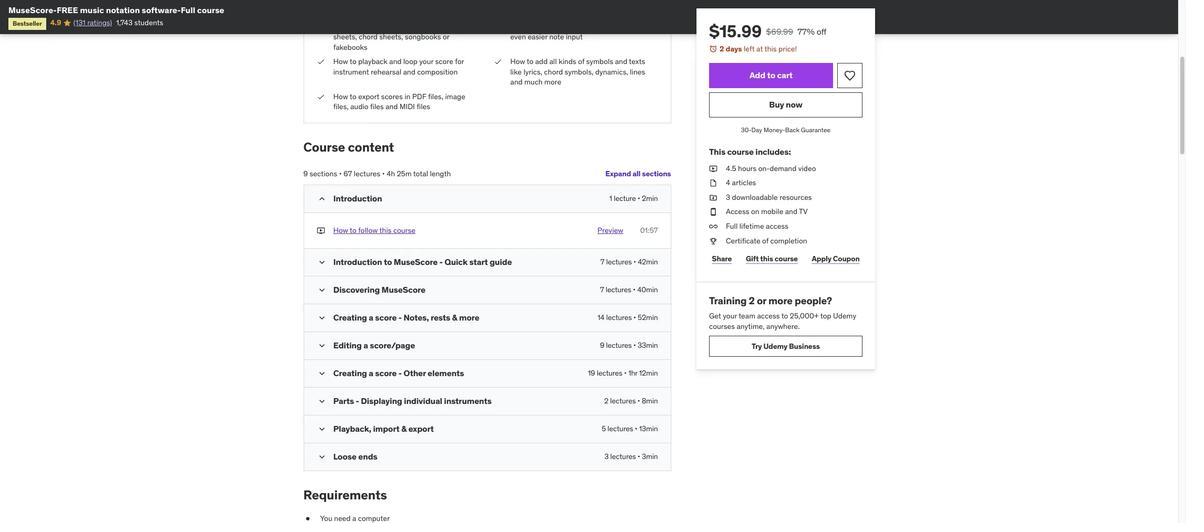 Task type: vqa. For each thing, say whether or not it's contained in the screenshot.


Task type: locate. For each thing, give the bounding box(es) containing it.
small image for playback, import & export
[[316, 425, 327, 435]]

and down like
[[510, 77, 523, 87]]

now
[[786, 99, 802, 110]]

3 for 3 downloadable resources
[[726, 193, 730, 202]]

• for creating a score - other elements
[[624, 369, 627, 378]]

1 introduction from the top
[[333, 193, 382, 204]]

1 vertical spatial chord
[[544, 67, 563, 77]]

0 vertical spatial introduction
[[333, 193, 382, 204]]

0 horizontal spatial for
[[455, 57, 464, 66]]

for up the "composition"
[[455, 57, 464, 66]]

5 small image from the top
[[316, 425, 327, 435]]

mobile
[[761, 207, 783, 217]]

2 inside training 2 or more people? get your team access to 25,000+ top udemy courses anytime, anywhere.
[[749, 295, 754, 307]]

wishlist image
[[843, 69, 856, 82]]

0 vertical spatial for
[[638, 22, 647, 31]]

0 horizontal spatial sections
[[310, 169, 337, 179]]

and up dynamics,
[[615, 57, 627, 66]]

a up 'editing a score/page'
[[369, 313, 373, 323]]

to inside how to connect a midi piano keyboard for even easier note input
[[527, 22, 533, 31]]

lectures right 19
[[597, 369, 622, 378]]

days
[[725, 44, 742, 54]]

1 horizontal spatial sections
[[642, 169, 671, 179]]

how down instrument
[[333, 92, 348, 101]]

to for follow
[[350, 226, 356, 235]]

musescore left quick
[[394, 257, 438, 268]]

how up like
[[510, 57, 525, 66]]

1
[[609, 194, 612, 203]]

sheets,
[[333, 32, 357, 41], [379, 32, 403, 41]]

all right expand
[[633, 169, 640, 179]]

more inside training 2 or more people? get your team access to 25,000+ top udemy courses anytime, anywhere.
[[768, 295, 792, 307]]

0 vertical spatial access
[[766, 222, 788, 231]]

2 for 2 days left at this price!
[[719, 44, 724, 54]]

lectures for creating a score - notes, rests & more
[[606, 313, 632, 323]]

1 horizontal spatial 2
[[719, 44, 724, 54]]

1 horizontal spatial files
[[417, 102, 430, 112]]

xsmall image down this
[[709, 164, 717, 174]]

2 vertical spatial 2
[[604, 397, 608, 406]]

rehearsal
[[371, 67, 401, 77]]

price!
[[778, 44, 797, 54]]

1 horizontal spatial chord
[[544, 67, 563, 77]]

export up audio
[[358, 92, 379, 101]]

how up instrument
[[333, 57, 348, 66]]

to
[[527, 22, 533, 31], [350, 57, 356, 66], [527, 57, 533, 66], [767, 70, 775, 80], [350, 92, 356, 101], [350, 226, 356, 235], [384, 257, 392, 268], [781, 311, 788, 321]]

how inside button
[[333, 226, 348, 235]]

for inside how to connect a midi piano keyboard for even easier note input
[[638, 22, 647, 31]]

1 horizontal spatial midi
[[569, 22, 585, 31]]

• left 3min
[[638, 452, 640, 462]]

access
[[766, 222, 788, 231], [757, 311, 779, 321]]

1 vertical spatial more
[[768, 295, 792, 307]]

xsmall image left access
[[709, 207, 717, 217]]

sections up 2min
[[642, 169, 671, 179]]

0 horizontal spatial all
[[549, 57, 557, 66]]

length
[[430, 169, 451, 179]]

8min
[[642, 397, 658, 406]]

midi down in
[[400, 102, 415, 112]]

try udemy business link
[[709, 336, 862, 357]]

• left the 1hr
[[624, 369, 627, 378]]

0 vertical spatial score
[[435, 57, 453, 66]]

30-
[[741, 126, 751, 134]]

lectures for introduction to musescore - quick start guide
[[606, 258, 632, 267]]

all inside how to add all kinds of symbols and texts like lyrics, chord symbols, dynamics, lines and much more
[[549, 57, 557, 66]]

instruments
[[444, 396, 492, 407]]

xsmall image for how to export scores in pdf files, image files, audio files and midi files
[[316, 92, 325, 102]]

on-
[[758, 164, 769, 173]]

to inside how to add all kinds of symbols and texts like lyrics, chord symbols, dynamics, lines and much more
[[527, 57, 533, 66]]

start
[[469, 257, 488, 268]]

udemy
[[833, 311, 856, 321], [763, 342, 787, 351]]

introduction down 67
[[333, 193, 382, 204]]

and down the scores
[[386, 102, 398, 112]]

lectures for parts - displaying individual instruments
[[610, 397, 636, 406]]

0 vertical spatial of
[[578, 57, 584, 66]]

how inside how to export scores in pdf files, image files, audio files and midi files
[[333, 92, 348, 101]]

small image
[[316, 194, 327, 204], [316, 341, 327, 352], [316, 369, 327, 379], [316, 397, 327, 407], [316, 425, 327, 435]]

&
[[452, 313, 457, 323], [401, 424, 407, 435]]

to up anywhere.
[[781, 311, 788, 321]]

this right gift
[[760, 254, 773, 264]]

0 horizontal spatial 2
[[604, 397, 608, 406]]

to for export
[[350, 92, 356, 101]]

how inside how to playback and loop your score for instrument rehearsal and composition
[[333, 57, 348, 66]]

4 small image from the top
[[316, 397, 327, 407]]

xsmall image for how to playback and loop your score for instrument rehearsal and composition
[[316, 57, 325, 67]]

apply coupon
[[812, 254, 859, 264]]

0 horizontal spatial chord
[[359, 32, 378, 41]]

2min
[[642, 194, 658, 203]]

introduction up discovering
[[333, 257, 382, 268]]

pdf
[[412, 92, 426, 101]]

access down mobile
[[766, 222, 788, 231]]

0 horizontal spatial full
[[181, 5, 195, 15]]

1 vertical spatial 7
[[600, 285, 604, 295]]

2 small image from the top
[[316, 285, 327, 296]]

1 vertical spatial midi
[[400, 102, 415, 112]]

0 vertical spatial your
[[419, 57, 433, 66]]

to up lyrics, on the left of page
[[527, 57, 533, 66]]

2 for 2 lectures • 8min
[[604, 397, 608, 406]]

• left 42min on the right
[[633, 258, 636, 267]]

2 vertical spatial xsmall image
[[709, 207, 717, 217]]

1 vertical spatial your
[[723, 311, 737, 321]]

1 horizontal spatial files,
[[428, 92, 443, 101]]

lectures up 19 lectures • 1hr 12min
[[606, 341, 632, 351]]

• left 52min
[[633, 313, 636, 323]]

4 small image from the top
[[316, 452, 327, 463]]

lectures left 8min
[[610, 397, 636, 406]]

0 vertical spatial chord
[[359, 32, 378, 41]]

to up easier
[[527, 22, 533, 31]]

add to cart
[[749, 70, 792, 80]]

content
[[348, 139, 394, 156]]

apply coupon button
[[809, 249, 862, 270]]

your up the "composition"
[[419, 57, 433, 66]]

musescore up the creating a score - notes, rests & more
[[382, 285, 425, 295]]

3 small image from the top
[[316, 313, 327, 324]]

training
[[709, 295, 746, 307]]

all inside dropdown button
[[633, 169, 640, 179]]

1 vertical spatial of
[[762, 236, 768, 246]]

sections
[[310, 169, 337, 179], [642, 169, 671, 179]]

7 for discovering musescore
[[600, 285, 604, 295]]

or down the music, on the left
[[443, 32, 449, 41]]

1 vertical spatial xsmall image
[[709, 164, 717, 174]]

0 horizontal spatial your
[[419, 57, 433, 66]]

course right follow
[[393, 226, 415, 235]]

expand all sections button
[[605, 164, 671, 185]]

2 small image from the top
[[316, 341, 327, 352]]

course right software-
[[197, 5, 224, 15]]

files, left audio
[[333, 102, 349, 112]]

gift
[[746, 254, 758, 264]]

of up symbols,
[[578, 57, 584, 66]]

• left 4h 25m
[[382, 169, 385, 179]]

score
[[435, 57, 453, 66], [375, 313, 397, 323], [375, 368, 397, 379]]

how left follow
[[333, 226, 348, 235]]

• left 33min
[[633, 341, 636, 351]]

1 vertical spatial 9
[[600, 341, 604, 351]]

9 for 9 lectures • 33min
[[600, 341, 604, 351]]

0 vertical spatial more
[[544, 77, 561, 87]]

for inside how to playback and loop your score for instrument rehearsal and composition
[[455, 57, 464, 66]]

ratings)
[[87, 18, 112, 28]]

a for creating a score - other elements
[[369, 368, 373, 379]]

$15.99 $69.99 77% off
[[709, 20, 826, 42]]

1 vertical spatial udemy
[[763, 342, 787, 351]]

0 vertical spatial 3
[[726, 193, 730, 202]]

more up anywhere.
[[768, 295, 792, 307]]

1 vertical spatial this
[[379, 226, 391, 235]]

0 horizontal spatial &
[[401, 424, 407, 435]]

xsmall image for 4 articles
[[709, 178, 717, 188]]

- left notes,
[[398, 313, 402, 323]]

for right keyboard
[[638, 22, 647, 31]]

(131
[[73, 18, 86, 28]]

1 vertical spatial creating
[[333, 368, 367, 379]]

1 vertical spatial &
[[401, 424, 407, 435]]

1 sections from the left
[[310, 169, 337, 179]]

top
[[820, 311, 831, 321]]

export down individual on the bottom of the page
[[408, 424, 434, 435]]

1 horizontal spatial 3
[[726, 193, 730, 202]]

import
[[373, 424, 399, 435]]

9 sections • 67 lectures • 4h 25m total length
[[303, 169, 451, 179]]

lectures right 5
[[607, 425, 633, 434]]

to inside "add to cart" button
[[767, 70, 775, 80]]

notes,
[[404, 313, 429, 323]]

xsmall image for how
[[493, 57, 502, 67]]

33min
[[638, 341, 658, 351]]

- left quick
[[439, 257, 443, 268]]

creating for creating a score - other elements
[[333, 368, 367, 379]]

2 up 5
[[604, 397, 608, 406]]

1 small image from the top
[[316, 258, 327, 268]]

0 horizontal spatial files,
[[333, 102, 349, 112]]

1 vertical spatial introduction
[[333, 257, 382, 268]]

to inside how to follow this course button
[[350, 226, 356, 235]]

lectures left 42min on the right
[[606, 258, 632, 267]]

1 vertical spatial for
[[455, 57, 464, 66]]

2 vertical spatial score
[[375, 368, 397, 379]]

scores
[[381, 92, 403, 101]]

how inside how to connect a midi piano keyboard for even easier note input
[[510, 22, 525, 31]]

• left 67
[[339, 169, 342, 179]]

get
[[709, 311, 721, 321]]

25,000+
[[790, 311, 818, 321]]

even
[[510, 32, 526, 41]]

- left other
[[398, 368, 402, 379]]

2 right alarm image
[[719, 44, 724, 54]]

udemy right try
[[763, 342, 787, 351]]

individual
[[404, 396, 442, 407]]

0 vertical spatial files,
[[428, 92, 443, 101]]

• left 8min
[[637, 397, 640, 406]]

0 vertical spatial &
[[452, 313, 457, 323]]

0 vertical spatial 2
[[719, 44, 724, 54]]

1 horizontal spatial &
[[452, 313, 457, 323]]

0 horizontal spatial export
[[358, 92, 379, 101]]

this right follow
[[379, 226, 391, 235]]

files right audio
[[370, 102, 384, 112]]

12min
[[639, 369, 658, 378]]

0 horizontal spatial udemy
[[763, 342, 787, 351]]

& right import
[[401, 424, 407, 435]]

a down 'editing a score/page'
[[369, 368, 373, 379]]

and inside how to export scores in pdf files, image files, audio files and midi files
[[386, 102, 398, 112]]

files down pdf
[[417, 102, 430, 112]]

67
[[344, 169, 352, 179]]

1 vertical spatial 3
[[604, 452, 609, 462]]

all right add
[[549, 57, 557, 66]]

0 horizontal spatial files
[[370, 102, 384, 112]]

2 lectures • 8min
[[604, 397, 658, 406]]

a for creating a score - notes, rests & more
[[369, 313, 373, 323]]

• for discovering musescore
[[633, 285, 636, 295]]

easily
[[333, 22, 352, 31]]

1 horizontal spatial your
[[723, 311, 737, 321]]

3 down 5
[[604, 452, 609, 462]]

1 horizontal spatial 9
[[600, 341, 604, 351]]

2 days left at this price!
[[719, 44, 797, 54]]

-
[[439, 257, 443, 268], [398, 313, 402, 323], [398, 368, 402, 379], [356, 396, 359, 407]]

how inside how to add all kinds of symbols and texts like lyrics, chord symbols, dynamics, lines and much more
[[510, 57, 525, 66]]

3
[[726, 193, 730, 202], [604, 452, 609, 462]]

to up "discovering musescore"
[[384, 257, 392, 268]]

udemy right top
[[833, 311, 856, 321]]

0 horizontal spatial more
[[459, 313, 479, 323]]

a up 'input'
[[564, 22, 567, 31]]

1 vertical spatial export
[[408, 424, 434, 435]]

this right at
[[764, 44, 776, 54]]

access up anywhere.
[[757, 311, 779, 321]]

• for parts - displaying individual instruments
[[637, 397, 640, 406]]

to left follow
[[350, 226, 356, 235]]

1 lecture • 2min
[[609, 194, 658, 203]]

2 creating from the top
[[333, 368, 367, 379]]

• for creating a score - notes, rests & more
[[633, 313, 636, 323]]

buy
[[769, 99, 784, 110]]

lectures left 3min
[[610, 452, 636, 462]]

1 horizontal spatial sheets,
[[379, 32, 403, 41]]

1 vertical spatial files,
[[333, 102, 349, 112]]

0 vertical spatial 7
[[601, 258, 604, 267]]

to for connect
[[527, 22, 533, 31]]

2 horizontal spatial 2
[[749, 295, 754, 307]]

your
[[419, 57, 433, 66], [723, 311, 737, 321]]

musescore
[[394, 257, 438, 268], [382, 285, 425, 295]]

how up even
[[510, 22, 525, 31]]

1 files from the left
[[370, 102, 384, 112]]

1 vertical spatial all
[[633, 169, 640, 179]]

small image for creating
[[316, 313, 327, 324]]

2 sections from the left
[[642, 169, 671, 179]]

chord down add
[[544, 67, 563, 77]]

1 vertical spatial 2
[[749, 295, 754, 307]]

score up the "composition"
[[435, 57, 453, 66]]

to inside how to playback and loop your score for instrument rehearsal and composition
[[350, 57, 356, 66]]

xsmall image
[[493, 57, 502, 67], [709, 164, 717, 174], [709, 207, 717, 217]]

19
[[588, 369, 595, 378]]

for
[[638, 22, 647, 31], [455, 57, 464, 66]]

1 vertical spatial access
[[757, 311, 779, 321]]

of down full lifetime access
[[762, 236, 768, 246]]

creating up 'editing'
[[333, 313, 367, 323]]

0 horizontal spatial sheets,
[[333, 32, 357, 41]]

7 lectures • 40min
[[600, 285, 658, 295]]

1 vertical spatial full
[[726, 222, 737, 231]]

your up courses
[[723, 311, 737, 321]]

0 horizontal spatial 3
[[604, 452, 609, 462]]

0 vertical spatial or
[[443, 32, 449, 41]]

1 vertical spatial or
[[757, 295, 766, 307]]

chord down write
[[359, 32, 378, 41]]

sheets, down easily
[[333, 32, 357, 41]]

& right the rests
[[452, 313, 457, 323]]

money-
[[763, 126, 785, 134]]

keyboard
[[606, 22, 637, 31]]

52min
[[638, 313, 658, 323]]

1 horizontal spatial more
[[544, 77, 561, 87]]

xsmall image for access
[[709, 207, 717, 217]]

0 horizontal spatial or
[[443, 32, 449, 41]]

xsmall image for certificate of completion
[[709, 236, 717, 246]]

score up displaying
[[375, 368, 397, 379]]

1 small image from the top
[[316, 194, 327, 204]]

training 2 or more people? get your team access to 25,000+ top udemy courses anytime, anywhere.
[[709, 295, 856, 331]]

midi inside how to connect a midi piano keyboard for even easier note input
[[569, 22, 585, 31]]

2 files from the left
[[417, 102, 430, 112]]

9 down 14
[[600, 341, 604, 351]]

how for how to add all kinds of symbols and texts like lyrics, chord symbols, dynamics, lines and much more
[[510, 57, 525, 66]]

udemy inside training 2 or more people? get your team access to 25,000+ top udemy courses anytime, anywhere.
[[833, 311, 856, 321]]

expand
[[605, 169, 631, 179]]

7 up 14
[[600, 285, 604, 295]]

sheet
[[414, 22, 433, 31]]

0 vertical spatial export
[[358, 92, 379, 101]]

at
[[756, 44, 763, 54]]

0 vertical spatial all
[[549, 57, 557, 66]]

completion
[[770, 236, 807, 246]]

note
[[549, 32, 564, 41]]

2 introduction from the top
[[333, 257, 382, 268]]

2 horizontal spatial more
[[768, 295, 792, 307]]

how to export scores in pdf files, image files, audio files and midi files
[[333, 92, 465, 112]]

42min
[[638, 258, 658, 267]]

files
[[370, 102, 384, 112], [417, 102, 430, 112]]

small image
[[316, 258, 327, 268], [316, 285, 327, 296], [316, 313, 327, 324], [316, 452, 327, 463]]

• left 2min
[[638, 194, 640, 203]]

certificate
[[726, 236, 760, 246]]

- for notes,
[[398, 313, 402, 323]]

0 vertical spatial xsmall image
[[493, 57, 502, 67]]

xsmall image
[[316, 57, 325, 67], [316, 92, 325, 102], [709, 178, 717, 188], [709, 193, 717, 203], [709, 222, 717, 232], [316, 226, 325, 236], [709, 236, 717, 246], [303, 514, 312, 524]]

4.9
[[50, 18, 61, 28]]

7 down preview
[[601, 258, 604, 267]]

3 small image from the top
[[316, 369, 327, 379]]

more right the rests
[[459, 313, 479, 323]]

0 horizontal spatial midi
[[400, 102, 415, 112]]

files, right pdf
[[428, 92, 443, 101]]

editing
[[333, 341, 362, 351]]

0 vertical spatial creating
[[333, 313, 367, 323]]

to up instrument
[[350, 57, 356, 66]]

0 vertical spatial 9
[[303, 169, 308, 179]]

course inside button
[[393, 226, 415, 235]]

0 horizontal spatial of
[[578, 57, 584, 66]]

1 sheets, from the left
[[333, 32, 357, 41]]

2 up team
[[749, 295, 754, 307]]

0 vertical spatial midi
[[569, 22, 585, 31]]

0 vertical spatial udemy
[[833, 311, 856, 321]]

1,743 students
[[116, 18, 163, 28]]

1 horizontal spatial for
[[638, 22, 647, 31]]

how to follow this course
[[333, 226, 415, 235]]

demand
[[769, 164, 796, 173]]

courses
[[709, 322, 735, 331]]

course down completion
[[774, 254, 798, 264]]

1 horizontal spatial udemy
[[833, 311, 856, 321]]

• left 40min
[[633, 285, 636, 295]]

a
[[564, 22, 567, 31], [369, 313, 373, 323], [363, 341, 368, 351], [369, 368, 373, 379]]

0 vertical spatial this
[[764, 44, 776, 54]]

or up anytime,
[[757, 295, 766, 307]]

• for loose ends
[[638, 452, 640, 462]]

1 creating from the top
[[333, 313, 367, 323]]

score up score/page
[[375, 313, 397, 323]]

to left cart
[[767, 70, 775, 80]]

to for add
[[527, 57, 533, 66]]

(131 ratings)
[[73, 18, 112, 28]]

1 vertical spatial score
[[375, 313, 397, 323]]

to inside how to export scores in pdf files, image files, audio files and midi files
[[350, 92, 356, 101]]

xsmall image left like
[[493, 57, 502, 67]]

9 for 9 sections • 67 lectures • 4h 25m total length
[[303, 169, 308, 179]]

•
[[339, 169, 342, 179], [382, 169, 385, 179], [638, 194, 640, 203], [633, 258, 636, 267], [633, 285, 636, 295], [633, 313, 636, 323], [633, 341, 636, 351], [624, 369, 627, 378], [637, 397, 640, 406], [635, 425, 637, 434], [638, 452, 640, 462]]

midi up 'input'
[[569, 22, 585, 31]]

anywhere.
[[766, 322, 799, 331]]

more right much
[[544, 77, 561, 87]]

1 horizontal spatial or
[[757, 295, 766, 307]]

0 horizontal spatial 9
[[303, 169, 308, 179]]

a for editing a score/page
[[363, 341, 368, 351]]

1 horizontal spatial all
[[633, 169, 640, 179]]

lectures right 14
[[606, 313, 632, 323]]

7
[[601, 258, 604, 267], [600, 285, 604, 295]]

a right 'editing'
[[363, 341, 368, 351]]

- for quick
[[439, 257, 443, 268]]



Task type: describe. For each thing, give the bounding box(es) containing it.
access
[[726, 207, 749, 217]]

back
[[785, 126, 799, 134]]

course up hours
[[727, 147, 753, 157]]

elements
[[428, 368, 464, 379]]

piano
[[586, 22, 605, 31]]

how for how to follow this course
[[333, 226, 348, 235]]

anytime,
[[736, 322, 764, 331]]

easier
[[528, 32, 547, 41]]

for for how to playback and loop your score for instrument rehearsal and composition
[[455, 57, 464, 66]]

sections inside dropdown button
[[642, 169, 671, 179]]

to for cart
[[767, 70, 775, 80]]

export inside how to export scores in pdf files, image files, audio files and midi files
[[358, 92, 379, 101]]

coupon
[[833, 254, 859, 264]]

0 vertical spatial musescore
[[394, 257, 438, 268]]

video
[[798, 164, 816, 173]]

cart
[[777, 70, 792, 80]]

texts
[[629, 57, 645, 66]]

creating a score - notes, rests & more
[[333, 313, 479, 323]]

introduction for introduction
[[333, 193, 382, 204]]

lectures right 67
[[354, 169, 380, 179]]

lyrics,
[[523, 67, 542, 77]]

lectures for loose ends
[[610, 452, 636, 462]]

your inside training 2 or more people? get your team access to 25,000+ top udemy courses anytime, anywhere.
[[723, 311, 737, 321]]

playback,
[[333, 424, 371, 435]]

chord inside how to add all kinds of symbols and texts like lyrics, chord symbols, dynamics, lines and much more
[[544, 67, 563, 77]]

discovering musescore
[[333, 285, 425, 295]]

or inside training 2 or more people? get your team access to 25,000+ top udemy courses anytime, anywhere.
[[757, 295, 766, 307]]

discovering
[[333, 285, 380, 295]]

and up the rehearsal
[[389, 57, 401, 66]]

this
[[709, 147, 725, 157]]

5 lectures • 13min
[[602, 425, 658, 434]]

chord inside easily write professional sheet music, lead sheets, chord sheets, songbooks or fakebooks
[[359, 32, 378, 41]]

musescore-free music notation software-full course
[[8, 5, 224, 15]]

4h 25m
[[387, 169, 412, 179]]

midi inside how to export scores in pdf files, image files, audio files and midi files
[[400, 102, 415, 112]]

how to follow this course button
[[333, 226, 415, 236]]

small image for loose
[[316, 452, 327, 463]]

full lifetime access
[[726, 222, 788, 231]]

1 horizontal spatial export
[[408, 424, 434, 435]]

a inside how to connect a midi piano keyboard for even easier note input
[[564, 22, 567, 31]]

- for other
[[398, 368, 402, 379]]

of inside how to add all kinds of symbols and texts like lyrics, chord symbols, dynamics, lines and much more
[[578, 57, 584, 66]]

students
[[134, 18, 163, 28]]

to for musescore
[[384, 257, 392, 268]]

7 for introduction to musescore - quick start guide
[[601, 258, 604, 267]]

parts
[[333, 396, 354, 407]]

score for other
[[375, 368, 397, 379]]

small image for editing a score/page
[[316, 341, 327, 352]]

how for how to playback and loop your score for instrument rehearsal and composition
[[333, 57, 348, 66]]

7 lectures • 42min
[[601, 258, 658, 267]]

displaying
[[361, 396, 402, 407]]

share button
[[709, 249, 734, 270]]

small image for discovering
[[316, 285, 327, 296]]

1 vertical spatial musescore
[[382, 285, 425, 295]]

notation
[[106, 5, 140, 15]]

small image for creating a score - other elements
[[316, 369, 327, 379]]

lectures for creating a score - other elements
[[597, 369, 622, 378]]

3 lectures • 3min
[[604, 452, 658, 462]]

small image for introduction
[[316, 194, 327, 204]]

3 for 3 lectures • 3min
[[604, 452, 609, 462]]

small image for introduction
[[316, 258, 327, 268]]

xsmall image for 4.5
[[709, 164, 717, 174]]

lectures for discovering musescore
[[606, 285, 631, 295]]

buy now button
[[709, 92, 862, 117]]

creating for creating a score - notes, rests & more
[[333, 313, 367, 323]]

introduction for introduction to musescore - quick start guide
[[333, 257, 382, 268]]

music
[[80, 5, 104, 15]]

how to connect a midi piano keyboard for even easier note input
[[510, 22, 647, 41]]

try udemy business
[[751, 342, 820, 351]]

course
[[303, 139, 345, 156]]

your inside how to playback and loop your score for instrument rehearsal and composition
[[419, 57, 433, 66]]

add
[[749, 70, 765, 80]]

tv
[[799, 207, 807, 217]]

hours
[[738, 164, 756, 173]]

3min
[[642, 452, 658, 462]]

to inside training 2 or more people? get your team access to 25,000+ top udemy courses anytime, anywhere.
[[781, 311, 788, 321]]

to for playback
[[350, 57, 356, 66]]

gift this course link
[[743, 249, 800, 270]]

expand all sections
[[605, 169, 671, 179]]

music,
[[434, 22, 456, 31]]

1hr
[[628, 369, 637, 378]]

rests
[[431, 313, 450, 323]]

lectures for playback, import & export
[[607, 425, 633, 434]]

• for playback, import & export
[[635, 425, 637, 434]]

lectures for editing a score/page
[[606, 341, 632, 351]]

apply
[[812, 254, 831, 264]]

14 lectures • 52min
[[597, 313, 658, 323]]

xsmall image for 3 downloadable resources
[[709, 193, 717, 203]]

lead
[[457, 22, 471, 31]]

for for how to connect a midi piano keyboard for even easier note input
[[638, 22, 647, 31]]

fakebooks
[[333, 42, 367, 52]]

and left tv on the top right
[[785, 207, 797, 217]]

• for introduction
[[638, 194, 640, 203]]

articles
[[732, 178, 756, 188]]

on
[[751, 207, 759, 217]]

alarm image
[[709, 45, 717, 53]]

more inside how to add all kinds of symbols and texts like lyrics, chord symbols, dynamics, lines and much more
[[544, 77, 561, 87]]

certificate of completion
[[726, 236, 807, 246]]

4.5 hours on-demand video
[[726, 164, 816, 173]]

xsmall image for full lifetime access
[[709, 222, 717, 232]]

input
[[566, 32, 583, 41]]

1,743
[[116, 18, 133, 28]]

editing a score/page
[[333, 341, 415, 351]]

30-day money-back guarantee
[[741, 126, 830, 134]]

score/page
[[370, 341, 415, 351]]

2 sheets, from the left
[[379, 32, 403, 41]]

lines
[[630, 67, 645, 77]]

access inside training 2 or more people? get your team access to 25,000+ top udemy courses anytime, anywhere.
[[757, 311, 779, 321]]

or inside easily write professional sheet music, lead sheets, chord sheets, songbooks or fakebooks
[[443, 32, 449, 41]]

songbooks
[[405, 32, 441, 41]]

5
[[602, 425, 606, 434]]

instrument
[[333, 67, 369, 77]]

2 vertical spatial more
[[459, 313, 479, 323]]

small image for parts - displaying individual instruments
[[316, 397, 327, 407]]

guide
[[490, 257, 512, 268]]

lifetime
[[739, 222, 764, 231]]

kinds
[[559, 57, 576, 66]]

free
[[57, 5, 78, 15]]

image
[[445, 92, 465, 101]]

1 horizontal spatial full
[[726, 222, 737, 231]]

introduction to musescore - quick start guide
[[333, 257, 512, 268]]

- right parts
[[356, 396, 359, 407]]

and down loop
[[403, 67, 415, 77]]

score inside how to playback and loop your score for instrument rehearsal and composition
[[435, 57, 453, 66]]

77%
[[797, 26, 814, 37]]

how for how to connect a midi piano keyboard for even easier note input
[[510, 22, 525, 31]]

1 horizontal spatial of
[[762, 236, 768, 246]]

business
[[789, 342, 820, 351]]

• for introduction to musescore - quick start guide
[[633, 258, 636, 267]]

other
[[404, 368, 426, 379]]

0 vertical spatial full
[[181, 5, 195, 15]]

score for notes,
[[375, 313, 397, 323]]

downloadable
[[732, 193, 778, 202]]

preview
[[597, 226, 623, 235]]

• for editing a score/page
[[633, 341, 636, 351]]

much
[[524, 77, 543, 87]]

how for how to export scores in pdf files, image files, audio files and midi files
[[333, 92, 348, 101]]

gift this course
[[746, 254, 798, 264]]

loop
[[403, 57, 418, 66]]

this inside button
[[379, 226, 391, 235]]

2 vertical spatial this
[[760, 254, 773, 264]]

musescore-
[[8, 5, 57, 15]]

bestseller
[[13, 20, 42, 28]]

dynamics,
[[595, 67, 628, 77]]



